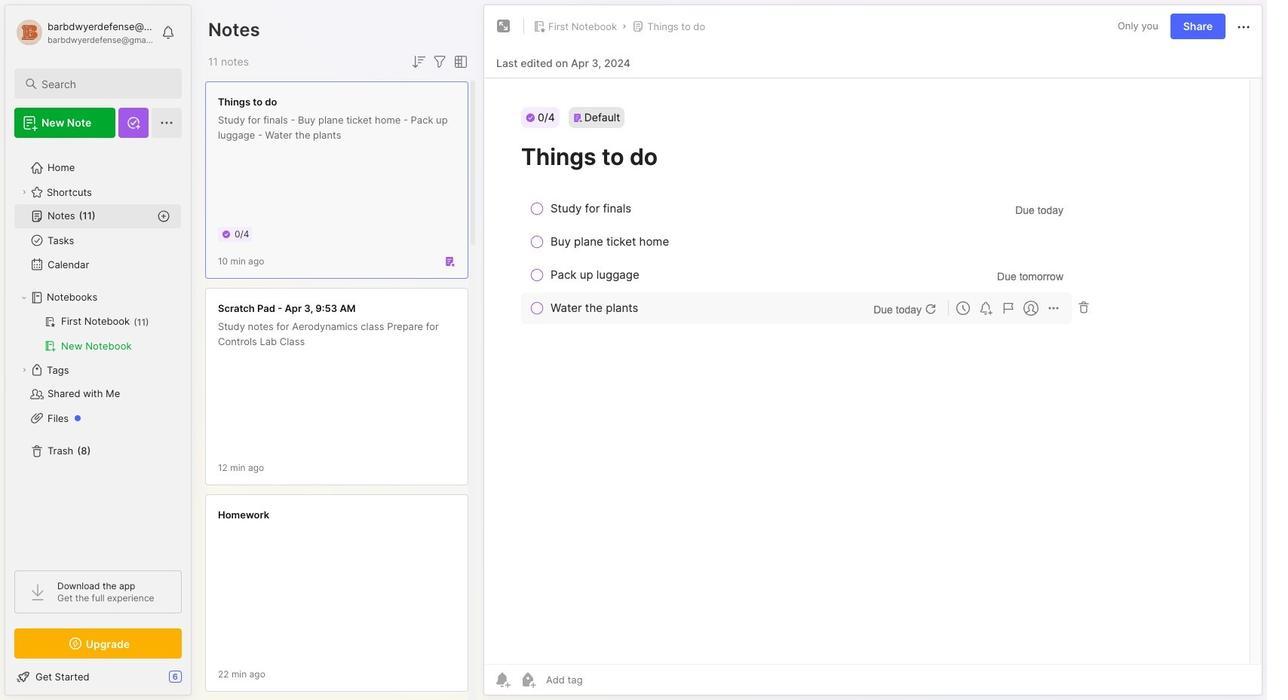 Task type: describe. For each thing, give the bounding box(es) containing it.
expand note image
[[495, 17, 513, 35]]

expand notebooks image
[[20, 293, 29, 302]]

add tag image
[[519, 671, 537, 689]]

add a reminder image
[[493, 671, 511, 689]]

main element
[[0, 0, 196, 701]]

tree inside main element
[[5, 147, 191, 557]]

group inside main element
[[14, 310, 181, 358]]

Help and Learning task checklist field
[[5, 665, 191, 689]]

Note Editor text field
[[484, 78, 1262, 665]]

expand tags image
[[20, 366, 29, 375]]

View options field
[[449, 53, 470, 71]]

none search field inside main element
[[41, 75, 168, 93]]

add filters image
[[431, 53, 449, 71]]



Task type: vqa. For each thing, say whether or not it's contained in the screenshot.
"Font size" Image
no



Task type: locate. For each thing, give the bounding box(es) containing it.
click to collapse image
[[190, 673, 202, 691]]

Add tag field
[[545, 674, 658, 687]]

None search field
[[41, 75, 168, 93]]

Add filters field
[[431, 53, 449, 71]]

group
[[14, 310, 181, 358]]

more actions image
[[1235, 18, 1253, 36]]

note window element
[[483, 5, 1263, 700]]

tree
[[5, 147, 191, 557]]

Search text field
[[41, 77, 168, 91]]

Account field
[[14, 17, 154, 48]]

More actions field
[[1235, 17, 1253, 36]]

Sort options field
[[410, 53, 428, 71]]



